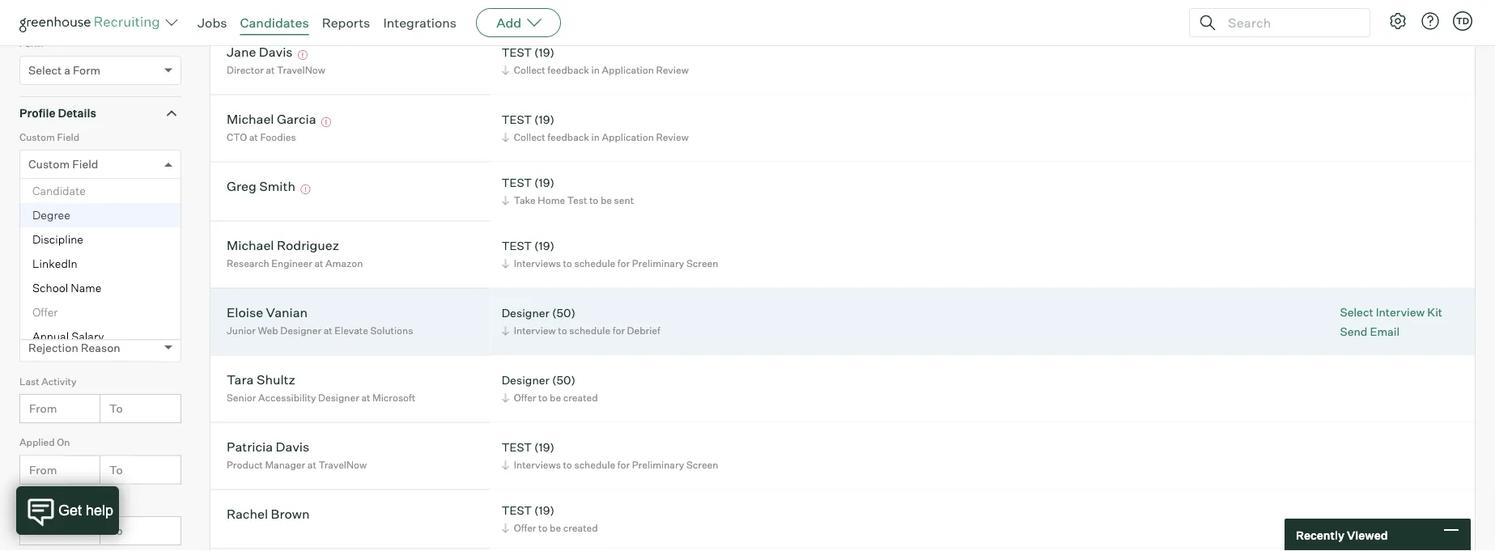 Task type: locate. For each thing, give the bounding box(es) containing it.
test for interviews to schedule for preliminary screen link associated with rodriguez
[[502, 239, 532, 253]]

(19) for collect feedback in application review link associated with garcia
[[534, 112, 555, 126]]

1 test (19) interviews to schedule for preliminary screen from the top
[[502, 239, 718, 270]]

collect feedback in application review link
[[499, 62, 693, 78], [499, 130, 693, 145]]

1 vertical spatial feedback
[[548, 131, 589, 143]]

at inside the eloise vanian junior web designer at elevate solutions
[[324, 325, 333, 337]]

reason
[[64, 314, 98, 326], [81, 341, 120, 355]]

1 vertical spatial preliminary
[[632, 459, 684, 471]]

michael for michael garcia
[[227, 111, 274, 127]]

1 vertical spatial rejection
[[28, 341, 78, 355]]

rejection up last activity
[[28, 341, 78, 355]]

form element
[[19, 35, 181, 97]]

(19) for davis's interviews to schedule for preliminary screen link
[[534, 440, 555, 454]]

michael inside michael rodriguez research engineer at amazon
[[227, 237, 274, 254]]

1 from from the top
[[29, 402, 57, 416]]

offer to be created link for test (19)
[[499, 521, 602, 536]]

(50)
[[552, 306, 576, 320], [552, 373, 576, 387]]

created
[[563, 392, 598, 404], [563, 522, 598, 534]]

interviews to schedule for preliminary screen link
[[499, 256, 723, 271], [499, 458, 723, 473]]

0 vertical spatial travelnow
[[277, 64, 325, 76]]

2 (50) from the top
[[552, 373, 576, 387]]

2 test (19) interviews to schedule for preliminary screen from the top
[[502, 440, 718, 471]]

0 vertical spatial custom
[[19, 131, 55, 143]]

at
[[266, 64, 275, 76], [249, 131, 258, 143], [314, 258, 323, 270], [324, 325, 333, 337], [361, 392, 370, 404], [307, 459, 316, 471]]

configure image
[[1388, 11, 1408, 31]]

1 vertical spatial screen
[[686, 459, 718, 471]]

test (19) interviews to schedule for preliminary screen
[[502, 239, 718, 270], [502, 440, 718, 471]]

0 vertical spatial (50)
[[552, 306, 576, 320]]

offer for test
[[514, 522, 536, 534]]

0 vertical spatial davis
[[259, 44, 293, 60]]

be for (50)
[[550, 392, 561, 404]]

1 vertical spatial in
[[592, 131, 600, 143]]

2 interviews to schedule for preliminary screen link from the top
[[499, 458, 723, 473]]

2 application from the top
[[602, 131, 654, 143]]

junior
[[227, 325, 256, 337]]

to
[[589, 194, 599, 207], [563, 258, 572, 270], [558, 325, 567, 337], [538, 392, 548, 404], [563, 459, 572, 471], [538, 522, 548, 534]]

director at travelnow
[[227, 64, 325, 76]]

0 vertical spatial from
[[29, 402, 57, 416]]

None field
[[28, 151, 32, 178]]

collect
[[514, 64, 545, 76], [514, 131, 545, 143]]

for for rodriguez
[[618, 258, 630, 270]]

2 test (19) collect feedback in application review from the top
[[502, 112, 689, 143]]

test
[[502, 45, 532, 59], [502, 112, 532, 126], [502, 175, 532, 190], [502, 239, 532, 253], [502, 440, 532, 454], [502, 503, 532, 517]]

davis inside the jane davis link
[[259, 44, 293, 60]]

6 (19) from the top
[[534, 503, 555, 517]]

0 vertical spatial be
[[601, 194, 612, 207]]

michael up the cto at foodies on the top of page
[[227, 111, 274, 127]]

application
[[602, 64, 654, 76], [602, 131, 654, 143]]

microsoft
[[372, 392, 416, 404]]

0 vertical spatial screen
[[686, 258, 718, 270]]

at inside tara shultz senior accessibility designer at microsoft
[[361, 392, 370, 404]]

0 vertical spatial schedule
[[574, 258, 616, 270]]

0 vertical spatial collect
[[514, 64, 545, 76]]

interviews down take
[[514, 258, 561, 270]]

0 vertical spatial custom field
[[19, 131, 79, 143]]

1 vertical spatial test (19) collect feedback in application review
[[502, 112, 689, 143]]

2 from from the top
[[29, 463, 57, 477]]

designer inside designer (50) interview to schedule for debrief
[[502, 306, 550, 320]]

test inside the test (19) take home test to be sent
[[502, 175, 532, 190]]

jane davis link
[[227, 44, 293, 62]]

1 vertical spatial reason
[[81, 341, 120, 355]]

0 vertical spatial tag
[[68, 192, 85, 204]]

designer inside tara shultz senior accessibility designer at microsoft
[[318, 392, 359, 404]]

travelnow right manager
[[319, 459, 367, 471]]

0 vertical spatial feedback
[[548, 64, 589, 76]]

5 (19) from the top
[[534, 440, 555, 454]]

3 (19) from the top
[[534, 175, 555, 190]]

preliminary for patricia davis
[[632, 459, 684, 471]]

0 vertical spatial on
[[57, 437, 70, 449]]

1 vertical spatial application
[[602, 131, 654, 143]]

1 vertical spatial collect
[[514, 131, 545, 143]]

designer right accessibility
[[318, 392, 359, 404]]

0 vertical spatial offer
[[32, 305, 58, 320]]

schedule inside designer (50) interview to schedule for debrief
[[569, 325, 611, 337]]

to for applied on
[[109, 463, 123, 477]]

2 vertical spatial schedule
[[574, 459, 616, 471]]

(50) inside designer (50) interview to schedule for debrief
[[552, 306, 576, 320]]

3 to from the top
[[109, 524, 123, 538]]

status
[[19, 253, 49, 265], [28, 279, 63, 294]]

from for last
[[29, 402, 57, 416]]

take
[[514, 194, 536, 207]]

eloise vanian link
[[227, 305, 308, 323]]

3 test from the top
[[502, 175, 532, 190]]

1 vertical spatial interviews to schedule for preliminary screen link
[[499, 458, 723, 473]]

product
[[227, 459, 263, 471]]

1 to from the top
[[109, 402, 123, 416]]

on for hired on
[[47, 498, 60, 510]]

preliminary
[[632, 258, 684, 270], [632, 459, 684, 471]]

schedule up designer (50) interview to schedule for debrief
[[574, 258, 616, 270]]

1 vertical spatial candidate tag
[[28, 218, 105, 233]]

custom field element
[[19, 129, 181, 551]]

on right hired
[[47, 498, 60, 510]]

vanian
[[266, 305, 308, 321]]

at left elevate
[[324, 325, 333, 337]]

offer
[[32, 305, 58, 320], [514, 392, 536, 404], [514, 522, 536, 534]]

2 collect feedback in application review link from the top
[[499, 130, 693, 145]]

0 vertical spatial michael
[[227, 111, 274, 127]]

created inside designer (50) offer to be created
[[563, 392, 598, 404]]

offer to be created link
[[499, 390, 602, 406], [499, 521, 602, 536]]

jane davis has been in application review for more than 5 days image
[[296, 50, 310, 60]]

be inside test (19) offer to be created
[[550, 522, 561, 534]]

davis inside patricia davis product manager at travelnow
[[276, 439, 310, 455]]

collect feedback in application review link for garcia
[[499, 130, 693, 145]]

be inside designer (50) offer to be created
[[550, 392, 561, 404]]

submission
[[82, 9, 137, 22]]

jane
[[227, 44, 256, 60]]

offer inside test (19) offer to be created
[[514, 522, 536, 534]]

rejection reason
[[19, 314, 98, 326], [28, 341, 120, 355]]

1 vertical spatial offer to be created link
[[499, 521, 602, 536]]

0 vertical spatial collect feedback in application review link
[[499, 62, 693, 78]]

1 vertical spatial offer
[[514, 392, 536, 404]]

travelnow down jane davis has been in application review for more than 5 days icon
[[277, 64, 325, 76]]

2 vertical spatial offer
[[514, 522, 536, 534]]

1 vertical spatial created
[[563, 522, 598, 534]]

1 vertical spatial interviews
[[514, 459, 561, 471]]

1 test (19) collect feedback in application review from the top
[[502, 45, 689, 76]]

engineer
[[271, 258, 312, 270]]

davis up manager
[[276, 439, 310, 455]]

to
[[109, 402, 123, 416], [109, 463, 123, 477], [109, 524, 123, 538]]

1 vertical spatial review
[[656, 131, 689, 143]]

custom
[[19, 131, 55, 143], [28, 157, 70, 171]]

offer to be created link for designer (50)
[[499, 390, 602, 406]]

1 vertical spatial davis
[[276, 439, 310, 455]]

2 created from the top
[[563, 522, 598, 534]]

designer up interview
[[502, 306, 550, 320]]

status element
[[19, 252, 181, 313]]

at inside patricia davis product manager at travelnow
[[307, 459, 316, 471]]

collect feedback in application review link for davis
[[499, 62, 693, 78]]

greg smith link
[[227, 178, 295, 197]]

foodies
[[260, 131, 296, 143]]

for for davis
[[618, 459, 630, 471]]

4 test from the top
[[502, 239, 532, 253]]

0 vertical spatial form
[[19, 37, 43, 49]]

list box inside custom field element
[[20, 179, 181, 551]]

annual
[[32, 330, 69, 344]]

1 interviews to schedule for preliminary screen link from the top
[[499, 256, 723, 271]]

1 (50) from the top
[[552, 306, 576, 320]]

designer down interview
[[502, 373, 550, 387]]

1 preliminary from the top
[[632, 258, 684, 270]]

status down linkedin
[[28, 279, 63, 294]]

(50) inside designer (50) offer to be created
[[552, 373, 576, 387]]

rejection up annual
[[19, 314, 62, 326]]

1 vertical spatial custom field
[[28, 157, 98, 171]]

from down applied on
[[29, 463, 57, 477]]

created for (19)
[[563, 522, 598, 534]]

form right a
[[73, 63, 101, 77]]

2 vertical spatial for
[[618, 459, 630, 471]]

at right manager
[[307, 459, 316, 471]]

interviews to schedule for preliminary screen link for davis
[[499, 458, 723, 473]]

1 vertical spatial on
[[47, 498, 60, 510]]

0 vertical spatial interviews
[[514, 258, 561, 270]]

1 collect from the top
[[514, 64, 545, 76]]

at down rodriguez
[[314, 258, 323, 270]]

Pending submission checkbox
[[23, 9, 33, 20]]

preliminary for michael rodriguez
[[632, 258, 684, 270]]

interviews up test (19) offer to be created
[[514, 459, 561, 471]]

schedule for rodriguez
[[574, 258, 616, 270]]

1 vertical spatial from
[[29, 463, 57, 477]]

2 vertical spatial to
[[109, 524, 123, 538]]

2 vertical spatial from
[[29, 524, 57, 538]]

0 vertical spatial to
[[109, 402, 123, 416]]

1 created from the top
[[563, 392, 598, 404]]

on right applied
[[57, 437, 70, 449]]

amazon
[[326, 258, 363, 270]]

1 vertical spatial for
[[613, 325, 625, 337]]

0 vertical spatial review
[[656, 64, 689, 76]]

form down the pending submission 'checkbox'
[[19, 37, 43, 49]]

test (19) collect feedback in application review
[[502, 45, 689, 76], [502, 112, 689, 143]]

test for take home test to be sent link
[[502, 175, 532, 190]]

0 vertical spatial application
[[602, 64, 654, 76]]

3 from from the top
[[29, 524, 57, 538]]

collect up take
[[514, 131, 545, 143]]

feedback
[[548, 64, 589, 76], [548, 131, 589, 143]]

2 screen from the top
[[686, 459, 718, 471]]

2 offer to be created link from the top
[[499, 521, 602, 536]]

salary
[[71, 330, 104, 344]]

integrations
[[383, 15, 457, 31]]

0 vertical spatial test (19) collect feedback in application review
[[502, 45, 689, 76]]

schedule up test (19) offer to be created
[[574, 459, 616, 471]]

custom up degree
[[28, 157, 70, 171]]

1 vertical spatial to
[[109, 463, 123, 477]]

0 vertical spatial in
[[592, 64, 600, 76]]

patricia davis product manager at travelnow
[[227, 439, 367, 471]]

tag up degree
[[68, 192, 85, 204]]

at right cto at the top
[[249, 131, 258, 143]]

linkedin
[[32, 257, 77, 271]]

at left microsoft
[[361, 392, 370, 404]]

2 test from the top
[[502, 112, 532, 126]]

1 vertical spatial (50)
[[552, 373, 576, 387]]

1 vertical spatial schedule
[[569, 325, 611, 337]]

status down discipline
[[19, 253, 49, 265]]

0 vertical spatial interviews to schedule for preliminary screen link
[[499, 256, 723, 271]]

2 preliminary from the top
[[632, 459, 684, 471]]

on
[[57, 437, 70, 449], [47, 498, 60, 510]]

6 test from the top
[[502, 503, 532, 517]]

shultz
[[257, 372, 295, 388]]

2 to from the top
[[109, 463, 123, 477]]

be
[[601, 194, 612, 207], [550, 392, 561, 404], [550, 522, 561, 534]]

2 review from the top
[[656, 131, 689, 143]]

davis up the director at travelnow
[[259, 44, 293, 60]]

0 vertical spatial preliminary
[[632, 258, 684, 270]]

2 vertical spatial be
[[550, 522, 561, 534]]

in
[[592, 64, 600, 76], [592, 131, 600, 143]]

michael up research
[[227, 237, 274, 254]]

1 application from the top
[[602, 64, 654, 76]]

1 vertical spatial custom
[[28, 157, 70, 171]]

offer inside designer (50) offer to be created
[[514, 392, 536, 404]]

hired
[[19, 498, 45, 510]]

td
[[1456, 15, 1470, 26]]

(50) up interview to schedule for debrief link
[[552, 306, 576, 320]]

1 michael from the top
[[227, 111, 274, 127]]

tara shultz link
[[227, 372, 295, 390]]

tag
[[68, 192, 85, 204], [85, 218, 105, 233]]

(50) down interview to schedule for debrief link
[[552, 373, 576, 387]]

0 vertical spatial offer to be created link
[[499, 390, 602, 406]]

candidate tag
[[19, 192, 85, 204], [28, 218, 105, 233]]

0 vertical spatial created
[[563, 392, 598, 404]]

2 (19) from the top
[[534, 112, 555, 126]]

candidate tag element
[[19, 190, 181, 252]]

designer
[[502, 306, 550, 320], [280, 325, 321, 337], [502, 373, 550, 387], [318, 392, 359, 404]]

cto at foodies
[[227, 131, 296, 143]]

(19)
[[534, 45, 555, 59], [534, 112, 555, 126], [534, 175, 555, 190], [534, 239, 555, 253], [534, 440, 555, 454], [534, 503, 555, 517]]

created inside test (19) offer to be created
[[563, 522, 598, 534]]

collect down add popup button
[[514, 64, 545, 76]]

1 vertical spatial test (19) interviews to schedule for preliminary screen
[[502, 440, 718, 471]]

(19) inside the test (19) take home test to be sent
[[534, 175, 555, 190]]

degree option
[[20, 203, 181, 228]]

from down last activity
[[29, 402, 57, 416]]

screen for patricia davis
[[686, 459, 718, 471]]

from for applied
[[29, 463, 57, 477]]

1 screen from the top
[[686, 258, 718, 270]]

test inside test (19) offer to be created
[[502, 503, 532, 517]]

0 horizontal spatial form
[[19, 37, 43, 49]]

2 michael from the top
[[227, 237, 274, 254]]

school name option
[[20, 276, 181, 301]]

to inside test (19) offer to be created
[[538, 522, 548, 534]]

custom down profile
[[19, 131, 55, 143]]

1 feedback from the top
[[548, 64, 589, 76]]

brown
[[271, 506, 310, 522]]

profile details
[[19, 106, 96, 120]]

td button
[[1453, 11, 1473, 31]]

feedback up the test (19) take home test to be sent
[[548, 131, 589, 143]]

from
[[29, 402, 57, 416], [29, 463, 57, 477], [29, 524, 57, 538]]

1 vertical spatial status
[[28, 279, 63, 294]]

1 vertical spatial michael
[[227, 237, 274, 254]]

1 vertical spatial travelnow
[[319, 459, 367, 471]]

designer down vanian
[[280, 325, 321, 337]]

to inside designer (50) offer to be created
[[538, 392, 548, 404]]

interviews for patricia davis
[[514, 459, 561, 471]]

1 collect feedback in application review link from the top
[[499, 62, 693, 78]]

screen
[[686, 258, 718, 270], [686, 459, 718, 471]]

to for hired on
[[109, 524, 123, 538]]

offer inside list box
[[32, 305, 58, 320]]

1 offer to be created link from the top
[[499, 390, 602, 406]]

test
[[567, 194, 587, 207]]

feedback down add popup button
[[548, 64, 589, 76]]

1 vertical spatial collect feedback in application review link
[[499, 130, 693, 145]]

a
[[64, 63, 70, 77]]

custom field
[[19, 131, 79, 143], [28, 157, 98, 171]]

list box
[[20, 179, 181, 551]]

(50) for designer (50) offer to be created
[[552, 373, 576, 387]]

4 (19) from the top
[[534, 239, 555, 253]]

1 vertical spatial form
[[73, 63, 101, 77]]

1 vertical spatial be
[[550, 392, 561, 404]]

from down "hired on"
[[29, 524, 57, 538]]

1 interviews from the top
[[514, 258, 561, 270]]

michael rodriguez link
[[227, 237, 339, 256]]

schedule left debrief
[[569, 325, 611, 337]]

5 test from the top
[[502, 440, 532, 454]]

tag up the linkedin option
[[85, 218, 105, 233]]

1 horizontal spatial form
[[73, 63, 101, 77]]

list box containing candidate
[[20, 179, 181, 551]]

0 vertical spatial test (19) interviews to schedule for preliminary screen
[[502, 239, 718, 270]]

last activity
[[19, 375, 76, 388]]

0 vertical spatial for
[[618, 258, 630, 270]]

2 interviews from the top
[[514, 459, 561, 471]]

sent
[[614, 194, 634, 207]]

travelnow
[[277, 64, 325, 76], [319, 459, 367, 471]]



Task type: vqa. For each thing, say whether or not it's contained in the screenshot.
"Interviews to schedule for Preliminary Screen" link
yes



Task type: describe. For each thing, give the bounding box(es) containing it.
discipline option
[[20, 228, 181, 252]]

schedule for davis
[[574, 459, 616, 471]]

screen for michael rodriguez
[[686, 258, 718, 270]]

Search text field
[[1224, 11, 1355, 34]]

0 vertical spatial rejection
[[19, 314, 62, 326]]

integrations link
[[383, 15, 457, 31]]

designer inside designer (50) offer to be created
[[502, 373, 550, 387]]

to inside the test (19) take home test to be sent
[[589, 194, 599, 207]]

tara shultz senior accessibility designer at microsoft
[[227, 372, 416, 404]]

michael rodriguez research engineer at amazon
[[227, 237, 363, 270]]

add
[[496, 15, 522, 31]]

school name
[[32, 281, 101, 295]]

be for (19)
[[550, 522, 561, 534]]

at down the jane davis link
[[266, 64, 275, 76]]

take home test to be sent link
[[499, 193, 638, 208]]

from for hired
[[29, 524, 57, 538]]

davis for jane
[[259, 44, 293, 60]]

eloise vanian junior web designer at elevate solutions
[[227, 305, 413, 337]]

name
[[71, 281, 101, 295]]

rachel brown link
[[227, 506, 310, 525]]

details
[[58, 106, 96, 120]]

debrief
[[627, 325, 660, 337]]

cto
[[227, 131, 247, 143]]

patricia davis link
[[227, 439, 310, 458]]

test for collect feedback in application review link associated with garcia
[[502, 112, 532, 126]]

test (19) offer to be created
[[502, 503, 598, 534]]

rachel
[[227, 506, 268, 522]]

eloise
[[227, 305, 263, 321]]

michael for michael rodriguez research engineer at amazon
[[227, 237, 274, 254]]

pending
[[40, 9, 79, 22]]

jobs link
[[198, 15, 227, 31]]

1 in from the top
[[592, 64, 600, 76]]

annual salary option
[[20, 325, 181, 349]]

interview to schedule for debrief link
[[499, 323, 665, 339]]

degree
[[32, 208, 70, 222]]

add button
[[476, 8, 561, 37]]

0 vertical spatial field
[[57, 131, 79, 143]]

(19) for take home test to be sent link
[[534, 175, 555, 190]]

applied on
[[19, 437, 70, 449]]

for inside designer (50) interview to schedule for debrief
[[613, 325, 625, 337]]

applied
[[19, 437, 55, 449]]

davis for patricia
[[276, 439, 310, 455]]

interviews to schedule for preliminary screen link for rodriguez
[[499, 256, 723, 271]]

tara
[[227, 372, 254, 388]]

linkedin option
[[20, 252, 181, 276]]

jane davis
[[227, 44, 293, 60]]

discipline
[[32, 233, 83, 247]]

be inside the test (19) take home test to be sent
[[601, 194, 612, 207]]

candidate inside custom field element
[[32, 184, 86, 198]]

michael garcia
[[227, 111, 316, 127]]

accessibility
[[258, 392, 316, 404]]

(50) for designer (50) interview to schedule for debrief
[[552, 306, 576, 320]]

pending submission
[[40, 9, 137, 22]]

0 vertical spatial status
[[19, 253, 49, 265]]

garcia
[[277, 111, 316, 127]]

senior
[[227, 392, 256, 404]]

test (19) interviews to schedule for preliminary screen for rodriguez
[[502, 239, 718, 270]]

travelnow inside patricia davis product manager at travelnow
[[319, 459, 367, 471]]

interviews for michael rodriguez
[[514, 258, 561, 270]]

test (19) take home test to be sent
[[502, 175, 634, 207]]

0 vertical spatial rejection reason
[[19, 314, 98, 326]]

none field inside custom field element
[[28, 151, 32, 178]]

profile
[[19, 106, 55, 120]]

td button
[[1450, 8, 1476, 34]]

greg smith has been in take home test for more than 7 days image
[[298, 185, 313, 194]]

greenhouse recruiting image
[[19, 13, 165, 32]]

rachel brown
[[227, 506, 310, 522]]

michael garcia has been in application review for more than 5 days image
[[319, 118, 334, 127]]

web
[[258, 325, 278, 337]]

activity
[[42, 375, 76, 388]]

last
[[19, 375, 39, 388]]

michael garcia link
[[227, 111, 316, 130]]

created for (50)
[[563, 392, 598, 404]]

2 collect from the top
[[514, 131, 545, 143]]

school
[[32, 281, 68, 295]]

candidates
[[240, 15, 309, 31]]

hired on
[[19, 498, 60, 510]]

1 vertical spatial field
[[72, 157, 98, 171]]

0 vertical spatial candidate tag
[[19, 192, 85, 204]]

1 test from the top
[[502, 45, 532, 59]]

select a form
[[28, 63, 101, 77]]

home
[[538, 194, 565, 207]]

offer for designer
[[514, 392, 536, 404]]

designer inside the eloise vanian junior web designer at elevate solutions
[[280, 325, 321, 337]]

designer (50) offer to be created
[[502, 373, 598, 404]]

to inside designer (50) interview to schedule for debrief
[[558, 325, 567, 337]]

at inside michael rodriguez research engineer at amazon
[[314, 258, 323, 270]]

viewed
[[1347, 528, 1388, 542]]

greg smith
[[227, 178, 295, 194]]

1 vertical spatial tag
[[85, 218, 105, 233]]

1 vertical spatial rejection reason
[[28, 341, 120, 355]]

(19) inside test (19) offer to be created
[[534, 503, 555, 517]]

(19) for interviews to schedule for preliminary screen link associated with rodriguez
[[534, 239, 555, 253]]

rodriguez
[[277, 237, 339, 254]]

director
[[227, 64, 264, 76]]

2 in from the top
[[592, 131, 600, 143]]

2 feedback from the top
[[548, 131, 589, 143]]

interview
[[514, 325, 556, 337]]

on for applied on
[[57, 437, 70, 449]]

1 (19) from the top
[[534, 45, 555, 59]]

designer (50) interview to schedule for debrief
[[502, 306, 660, 337]]

jobs
[[198, 15, 227, 31]]

0 vertical spatial reason
[[64, 314, 98, 326]]

elevate
[[335, 325, 368, 337]]

greg
[[227, 178, 257, 194]]

reports
[[322, 15, 370, 31]]

patricia
[[227, 439, 273, 455]]

rejection reason element
[[19, 313, 181, 374]]

manager
[[265, 459, 305, 471]]

recently viewed
[[1296, 528, 1388, 542]]

select
[[28, 63, 62, 77]]

candidates link
[[240, 15, 309, 31]]

research
[[227, 258, 269, 270]]

test (19) interviews to schedule for preliminary screen for davis
[[502, 440, 718, 471]]

annual salary
[[32, 330, 104, 344]]

to for last activity
[[109, 402, 123, 416]]

smith
[[259, 178, 295, 194]]

recently
[[1296, 528, 1345, 542]]

reports link
[[322, 15, 370, 31]]

solutions
[[370, 325, 413, 337]]

1 review from the top
[[656, 64, 689, 76]]

test for davis's interviews to schedule for preliminary screen link
[[502, 440, 532, 454]]



